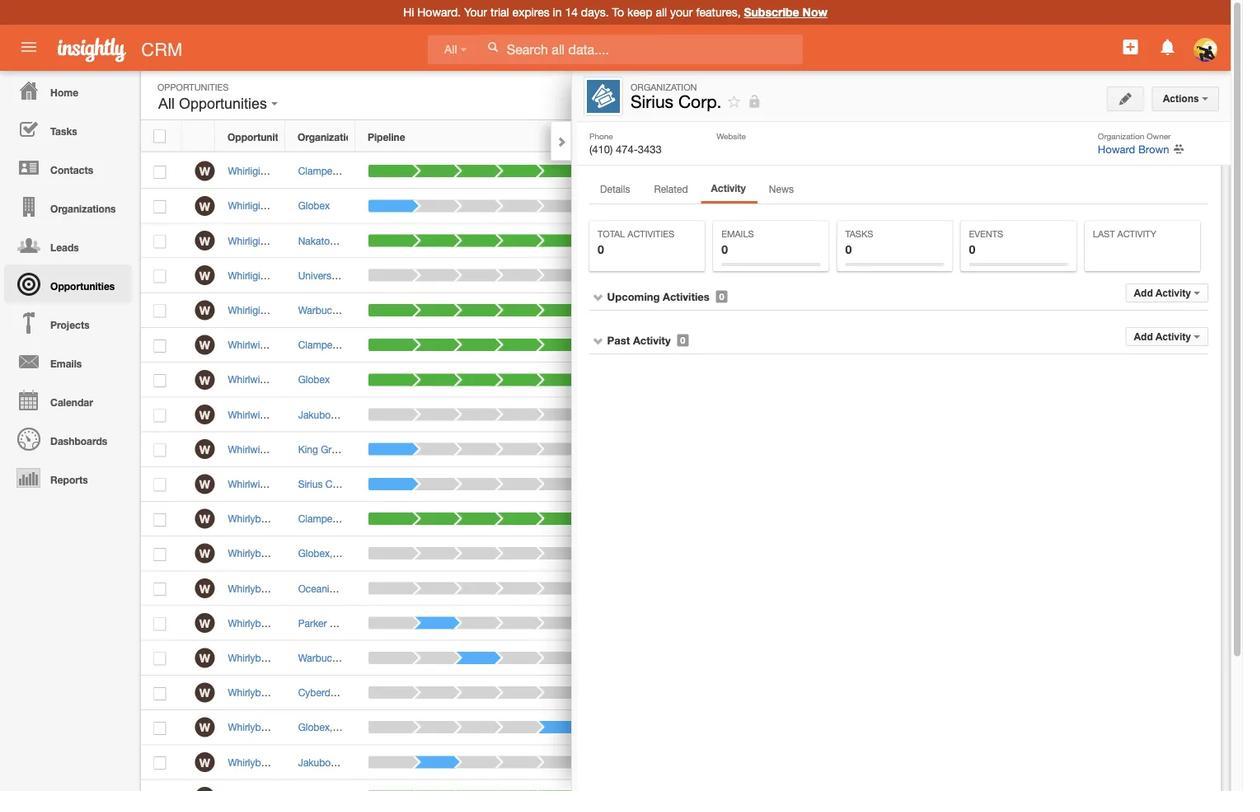 Task type: vqa. For each thing, say whether or not it's contained in the screenshot.
3rd W link from the top of the row group containing W
yes



Task type: locate. For each thing, give the bounding box(es) containing it.
brown for singapore
[[806, 165, 835, 177]]

usd for oliver
[[839, 270, 860, 281]]

1 vertical spatial add activity button
[[1126, 327, 1209, 346]]

follow image for martin
[[909, 477, 925, 493]]

dashboards link
[[4, 420, 132, 459]]

g550 down sirius corp. "link"
[[275, 513, 299, 525]]

1 t200 from the top
[[275, 687, 297, 699]]

2 dec- from the top
[[672, 235, 694, 247]]

details
[[601, 183, 631, 195]]

nov- for 16-nov-23 import
[[1019, 241, 1041, 252]]

llc up whirlwinder x520 - king group - chris chen link in the bottom left of the page
[[354, 409, 372, 421]]

usd up howard brown usd $‎110,000.00
[[839, 235, 860, 247]]

oil
[[342, 165, 354, 177], [346, 165, 357, 177], [342, 339, 354, 351], [358, 339, 370, 351], [342, 513, 354, 525], [352, 513, 364, 525]]

3 usd from the top
[[839, 235, 860, 247]]

1 warbucks industries from the top
[[298, 305, 389, 316]]

flores
[[480, 339, 507, 351]]

globex link
[[298, 200, 330, 212], [298, 374, 330, 386]]

2 column header from the left
[[826, 121, 896, 152]]

0 vertical spatial row
[[141, 121, 978, 152]]

dec- up the 16-nov-23
[[672, 235, 694, 247]]

4 w row from the top
[[141, 259, 979, 293]]

jakubowski llc link up whirlwinder x520 - king group - chris chen link in the bottom left of the page
[[298, 409, 372, 421]]

tasks down usd $‎180,000.00 "cell"
[[846, 229, 874, 240]]

0 vertical spatial roger
[[402, 305, 429, 316]]

5 w link from the top
[[195, 301, 215, 320]]

cell
[[756, 328, 826, 363], [826, 328, 897, 363], [645, 363, 756, 398], [756, 363, 826, 398], [826, 363, 897, 398], [938, 363, 979, 398], [645, 398, 756, 433], [756, 398, 826, 433], [826, 398, 897, 433], [938, 398, 979, 433], [645, 433, 756, 468], [756, 433, 826, 468], [826, 433, 897, 468], [938, 433, 979, 468], [645, 468, 756, 502], [756, 468, 826, 502], [826, 468, 897, 502], [938, 468, 979, 502], [645, 502, 756, 537], [756, 502, 826, 537], [826, 502, 897, 537], [938, 502, 979, 537], [645, 537, 756, 572], [756, 537, 826, 572], [826, 537, 897, 572], [938, 537, 979, 572], [645, 572, 756, 607], [756, 572, 826, 607], [826, 572, 897, 607], [938, 572, 979, 607], [645, 607, 756, 642], [756, 607, 826, 642], [826, 607, 897, 642], [938, 607, 979, 642], [645, 642, 756, 676], [756, 642, 826, 676], [826, 642, 897, 676], [938, 642, 979, 676], [645, 676, 756, 711], [756, 676, 826, 711], [826, 676, 897, 711], [938, 676, 979, 711], [645, 711, 756, 746], [756, 711, 826, 746], [826, 711, 897, 746], [938, 711, 979, 746], [645, 746, 756, 781], [756, 746, 826, 781], [826, 746, 897, 781], [938, 746, 979, 781], [141, 781, 182, 792], [182, 781, 215, 792], [215, 781, 286, 792], [286, 781, 356, 792], [356, 781, 645, 792], [645, 781, 756, 792], [756, 781, 826, 792], [826, 781, 897, 792], [938, 781, 979, 792]]

2 horizontal spatial organization
[[1099, 131, 1145, 141]]

1 vertical spatial add
[[1135, 331, 1154, 342]]

1 group from the left
[[321, 444, 349, 455]]

2 follow image from the top
[[909, 234, 925, 250]]

spain up the whirlybird g550 - oceanic airlines - mark sakda link at the bottom of page
[[336, 548, 361, 560]]

16- down 15-
[[657, 235, 672, 247]]

warbucks industries
[[298, 305, 389, 316], [298, 653, 389, 664]]

2 add from the top
[[1135, 331, 1154, 342]]

x520 for king group
[[283, 444, 305, 455]]

t200 down the whirlybird g550 - warbucks industries - roger mills
[[275, 687, 297, 699]]

4 w from the top
[[199, 269, 210, 283]]

hong down cyberdyne systems corp.
[[344, 722, 368, 734]]

1 vertical spatial tasks
[[846, 229, 874, 240]]

howard right emails 0
[[769, 235, 803, 247]]

kong down whirlybird t200 - cyberdyne systems corp. - nicole gomez link
[[362, 722, 386, 734]]

details link
[[590, 178, 641, 203]]

follow image for lane
[[909, 756, 925, 772]]

follow image for whirlybird t200 - globex, hong kong - terry thomas
[[909, 721, 925, 737]]

1 vertical spatial add activity
[[1135, 331, 1192, 342]]

nov- up opportunity tags on the top right of page
[[1019, 241, 1041, 252]]

follow image for whirlwinder x520 - jakubowski llc - jason castillo
[[909, 408, 925, 424]]

brown for samantha
[[806, 235, 835, 247]]

2 w row from the top
[[141, 189, 979, 224]]

whirlybird g550 - globex, spain - katherine reyes
[[228, 548, 453, 560]]

1 horizontal spatial katherine
[[441, 513, 483, 525]]

0 vertical spatial emails
[[722, 229, 755, 240]]

group up whirlwinder x520 - sirius corp. - tina martin link
[[321, 444, 349, 455]]

follow image for whirligig g990 - clampett oil and gas, singapore - aaron lang
[[909, 164, 925, 180]]

23 for whirligig g990 - globex - albert lee
[[694, 200, 705, 212]]

8 w from the top
[[199, 408, 210, 422]]

dec- up related
[[672, 165, 694, 177]]

g550 down globex, spain
[[275, 583, 299, 595]]

1 horizontal spatial sirius corp.
[[631, 92, 722, 112]]

whirlybird t200 - jakubowski llc - barbara lane
[[228, 757, 449, 769]]

add for upcoming activities
[[1135, 287, 1154, 299]]

roger down paula
[[402, 305, 429, 316]]

1 university from the left
[[298, 270, 342, 281]]

howard down "howard brown usd $‎450,000.00"
[[769, 270, 803, 281]]

16-dec-23 for whirligig g990 - clampett oil and gas, singapore - aaron lang
[[657, 165, 705, 177]]

airlines up whirlybird g550 - parker and company - lisa parker link
[[338, 583, 370, 595]]

0 vertical spatial $‎300,000.00
[[862, 165, 917, 177]]

1 add from the top
[[1135, 287, 1154, 299]]

add activity for upcoming activities
[[1135, 287, 1192, 299]]

16-dec-23 cell
[[645, 154, 756, 189], [645, 224, 756, 259], [645, 293, 756, 328], [645, 328, 756, 363]]

16 w row from the top
[[141, 676, 979, 711]]

1 vertical spatial row
[[141, 781, 979, 792]]

sirius
[[631, 92, 674, 112], [298, 479, 323, 490], [315, 479, 339, 490]]

your recent imports
[[990, 217, 1100, 228]]

all link
[[428, 35, 478, 65]]

0 horizontal spatial opportunity
[[228, 131, 284, 143]]

katherine up mark
[[380, 548, 423, 560]]

activities for total activities 0
[[628, 229, 675, 240]]

1 horizontal spatial emails
[[722, 229, 755, 240]]

1 vertical spatial roger
[[408, 653, 435, 664]]

0 horizontal spatial all
[[158, 95, 175, 112]]

0 down events
[[970, 243, 976, 256]]

whirlybird g550 - globex, spain - katherine reyes link
[[228, 548, 461, 560]]

4 follow image from the top
[[909, 477, 925, 493]]

1 vertical spatial albert
[[356, 374, 382, 386]]

notifications image
[[1159, 37, 1179, 57]]

reyes
[[425, 548, 453, 560]]

king group
[[298, 444, 349, 455]]

1 16-dec-23 cell from the top
[[645, 154, 756, 189]]

whirlwinder for whirlwinder x520 - king group - chris chen
[[228, 444, 280, 455]]

brown up howard brown usd $‎180,000.00
[[806, 165, 835, 177]]

2 horizontal spatial opportunity
[[1106, 89, 1162, 100]]

mills for whirligig g990 - warbucks industries - roger mills
[[431, 305, 452, 316]]

1 row from the top
[[141, 121, 978, 152]]

usd down howard brown usd $‎110,000.00
[[839, 305, 860, 316]]

oceanic
[[298, 583, 335, 595], [309, 583, 345, 595]]

leads
[[50, 242, 79, 253]]

16- down upcoming activities link at top
[[657, 305, 672, 316]]

1 vertical spatial $‎300,000.00
[[862, 305, 917, 316]]

whirlybird for whirlybird t200 - cyberdyne systems corp. - nicole gomez
[[228, 687, 272, 699]]

jakubowski llc link down globex, hong kong
[[298, 757, 372, 769]]

albert
[[343, 200, 370, 212], [356, 374, 382, 386]]

mills
[[431, 305, 452, 316], [438, 653, 458, 664]]

0 vertical spatial globex link
[[298, 200, 330, 212]]

jakubowski llc down globex, hong kong
[[298, 757, 372, 769]]

1 hong from the left
[[336, 722, 360, 734]]

2 warbucks industries from the top
[[298, 653, 389, 664]]

howard brown link down news link
[[769, 235, 835, 247]]

0 horizontal spatial sirius corp.
[[298, 479, 350, 490]]

x520 up whirlwinder x520 - globex - albert lee
[[283, 339, 305, 351]]

w link for whirlwinder x520 - clampett oil and gas, uk - nicholas flores
[[195, 335, 215, 355]]

0 up howard brown usd $‎110,000.00
[[846, 243, 852, 256]]

1 vertical spatial all
[[158, 95, 175, 112]]

1 add activity from the top
[[1135, 287, 1192, 299]]

16-dec-23 cell up the 16-nov-23
[[645, 224, 756, 259]]

x520 for clampett oil and gas, uk
[[283, 339, 305, 351]]

0 vertical spatial add
[[1135, 287, 1154, 299]]

0 inside events 0
[[970, 243, 976, 256]]

1 vertical spatial warbucks industries
[[298, 653, 389, 664]]

row group
[[141, 154, 979, 792]]

martin
[[398, 479, 426, 490]]

0 vertical spatial tasks
[[50, 125, 77, 137]]

albert down whirlwinder x520 - clampett oil and gas, uk - nicholas flores
[[356, 374, 382, 386]]

18 w from the top
[[199, 756, 210, 770]]

dec- down upcoming activities link at top
[[672, 305, 694, 316]]

past activity link
[[608, 334, 671, 347]]

opportunities up projects link
[[50, 280, 115, 292]]

and
[[356, 165, 373, 177], [360, 165, 377, 177], [356, 339, 373, 351], [373, 339, 389, 351], [356, 513, 373, 525], [366, 513, 383, 525], [330, 618, 347, 629], [340, 618, 357, 629]]

howard down organization owner
[[1099, 143, 1136, 155]]

whirlybird for whirlybird g550 - globex, spain - katherine reyes
[[228, 548, 272, 560]]

thomas
[[428, 722, 463, 734]]

warbucks industries down whirlybird g550 - parker and company - lisa parker
[[298, 653, 389, 664]]

activity link
[[702, 178, 756, 201]]

imports
[[1059, 217, 1100, 228]]

4 whirlwinder from the top
[[228, 444, 280, 455]]

clampett oil and gas, uk link
[[298, 339, 413, 351]]

whirlwinder for whirlwinder x520 - clampett oil and gas, uk - nicholas flores
[[228, 339, 280, 351]]

warbucks industries link down whirligig g990 - university of northumbria - paula oliver
[[298, 305, 389, 316]]

whirlwinder
[[228, 339, 280, 351], [228, 374, 280, 386], [228, 409, 280, 421], [228, 444, 280, 455], [228, 479, 280, 490]]

1 vertical spatial warbucks industries link
[[298, 653, 389, 664]]

0 vertical spatial nov-
[[672, 200, 694, 212]]

5 whirlybird from the top
[[228, 653, 272, 664]]

whirlybird g550 - warbucks industries - roger mills link
[[228, 653, 466, 664]]

5 follow image from the top
[[909, 512, 925, 528]]

whirlybird for whirlybird g550 - parker and company - lisa parker
[[228, 618, 272, 629]]

sirius corp.
[[631, 92, 722, 112], [298, 479, 350, 490]]

news link
[[759, 178, 805, 203]]

organizations link
[[4, 187, 132, 226]]

0 vertical spatial activities
[[628, 229, 675, 240]]

all for all opportunities
[[158, 95, 175, 112]]

whirlwinder for whirlwinder x520 - globex - albert lee
[[228, 374, 280, 386]]

14 w link from the top
[[195, 614, 215, 634]]

0 vertical spatial add activity button
[[1126, 284, 1209, 303]]

1 vertical spatial usd $‎300,000.00 cell
[[826, 293, 917, 328]]

g990 for university of northumbria
[[269, 270, 293, 281]]

1 globex link from the top
[[298, 200, 330, 212]]

follow image
[[727, 94, 743, 110], [909, 164, 925, 180], [909, 269, 925, 284], [909, 303, 925, 319], [909, 338, 925, 354], [909, 408, 925, 424], [909, 443, 925, 458], [909, 582, 925, 598], [909, 652, 925, 667], [909, 686, 925, 702], [909, 721, 925, 737], [909, 791, 925, 792]]

lee down whirligig g990 - clampett oil and gas, singapore - aaron lang link in the left of the page
[[372, 200, 388, 212]]

brown for mills
[[806, 305, 835, 316]]

1 horizontal spatial organization
[[631, 82, 697, 92]]

w link for whirlybird t200 - globex, hong kong - terry thomas
[[195, 718, 215, 738]]

emails inside navigation
[[50, 358, 82, 370]]

$‎300,000.00 down $‎110,000.00
[[862, 305, 917, 316]]

16-dec-23 cell for whirligig g990 - nakatomi trading corp. - samantha wright
[[645, 224, 756, 259]]

4 usd from the top
[[839, 270, 860, 281]]

column header
[[756, 121, 826, 152], [826, 121, 896, 152], [896, 121, 937, 152], [937, 121, 978, 152]]

howard brown usd $‎300,000.00 down howard brown usd $‎110,000.00
[[769, 305, 917, 316]]

roger
[[402, 305, 429, 316], [408, 653, 435, 664]]

14 w from the top
[[199, 617, 210, 631]]

1 whirlybird from the top
[[228, 513, 272, 525]]

15 w from the top
[[199, 652, 210, 666]]

company up whirlybird g550 - warbucks industries - roger mills link
[[349, 618, 392, 629]]

2 x520 from the top
[[283, 374, 305, 386]]

add activity button for activities
[[1126, 284, 1209, 303]]

16- right past
[[657, 339, 672, 351]]

1 $‎300,000.00 from the top
[[862, 165, 917, 177]]

x520 down whirlwinder x520 - globex - albert lee
[[283, 409, 305, 421]]

chevron down image
[[593, 292, 605, 303]]

howard down howard brown usd $‎110,000.00
[[769, 305, 803, 316]]

usd $‎300,000.00 cell
[[826, 154, 917, 189], [826, 293, 917, 328]]

16-nov-23 cell
[[645, 259, 756, 293]]

0 vertical spatial warbucks industries link
[[298, 305, 389, 316]]

spain down clampett oil and gas corp. link
[[346, 548, 371, 560]]

2 whirlybird from the top
[[228, 548, 272, 560]]

w for whirlybird g550 - parker and company - lisa parker
[[199, 617, 210, 631]]

1 horizontal spatial uk
[[415, 339, 429, 351]]

navigation
[[0, 71, 132, 497]]

w link for whirlwinder x520 - jakubowski llc - jason castillo
[[195, 405, 215, 425]]

w for whirligig g990 - globex - albert lee
[[199, 199, 210, 213]]

1 w from the top
[[199, 165, 210, 178]]

0 horizontal spatial your
[[464, 5, 488, 19]]

usd $‎300,000.00 cell for whirligig g990 - warbucks industries - roger mills
[[826, 293, 917, 328]]

company left lisa
[[359, 618, 402, 629]]

howard brown link up news
[[769, 165, 835, 177]]

$‎110,000.00
[[862, 270, 917, 281]]

website
[[717, 131, 746, 141]]

globex,
[[298, 548, 333, 560], [309, 548, 343, 560], [298, 722, 333, 734], [307, 722, 341, 734]]

0 vertical spatial albert
[[343, 200, 370, 212]]

1 vertical spatial your
[[990, 217, 1016, 228]]

1 horizontal spatial opportunity
[[990, 261, 1056, 272]]

opportunity left 'name'
[[228, 131, 284, 143]]

1 usd $‎300,000.00 cell from the top
[[826, 154, 917, 189]]

add
[[1135, 287, 1154, 299], [1135, 331, 1154, 342]]

2 16-dec-23 from the top
[[657, 235, 705, 247]]

w link for whirlwinder x520 - king group - chris chen
[[195, 440, 215, 460]]

1 vertical spatial globex link
[[298, 374, 330, 386]]

group left chris
[[337, 444, 365, 455]]

sirius up forecast
[[631, 92, 674, 112]]

3 whirlwinder from the top
[[228, 409, 280, 421]]

w for whirligig g990 - warbucks industries - roger mills
[[199, 304, 210, 317]]

king group link
[[298, 444, 349, 455]]

x520 up whirlwinder x520 - jakubowski llc - jason castillo
[[283, 374, 305, 386]]

23 for whirligig g990 - clampett oil and gas, singapore - aaron lang
[[694, 165, 705, 177]]

1 horizontal spatial your
[[990, 217, 1016, 228]]

w for whirlwinder x520 - sirius corp. - tina martin
[[199, 478, 210, 492]]

whirlybird for whirlybird t200 - jakubowski llc - barbara lane
[[228, 757, 272, 769]]

tasks inside navigation
[[50, 125, 77, 137]]

2 vertical spatial opportunity
[[990, 261, 1056, 272]]

add activity button for activity
[[1126, 327, 1209, 346]]

g550
[[275, 513, 299, 525], [275, 548, 299, 560], [275, 583, 299, 595], [275, 618, 299, 629], [275, 653, 299, 664]]

organization down search all data.... text field
[[631, 82, 697, 92]]

0
[[598, 243, 604, 256], [722, 243, 728, 256], [846, 243, 852, 256], [970, 243, 976, 256], [720, 292, 725, 302], [681, 335, 686, 346]]

roger down lisa
[[408, 653, 435, 664]]

Search this list... text field
[[695, 82, 881, 107]]

1 w link from the top
[[195, 161, 215, 181]]

globex, spain link
[[298, 548, 361, 560]]

all inside "button"
[[158, 95, 175, 112]]

1 usd from the top
[[839, 165, 860, 177]]

nov- inside 16-nov-23 "cell"
[[672, 270, 694, 281]]

leads link
[[4, 226, 132, 265]]

2 t200 from the top
[[275, 722, 297, 734]]

1 vertical spatial jakubowski llc
[[298, 757, 372, 769]]

howard for mills
[[769, 305, 803, 316]]

your left trial
[[464, 5, 488, 19]]

2 warbucks industries link from the top
[[298, 653, 389, 664]]

howard brown link down howard brown usd $‎110,000.00
[[769, 305, 835, 316]]

23
[[694, 165, 705, 177], [694, 200, 705, 212], [694, 235, 705, 247], [1041, 241, 1052, 252], [694, 270, 705, 281], [694, 305, 705, 316], [694, 339, 705, 351]]

chevron right image
[[556, 136, 568, 148]]

2 group from the left
[[337, 444, 365, 455]]

parker
[[298, 618, 327, 629], [309, 618, 337, 629], [432, 618, 461, 629]]

6 w row from the top
[[141, 328, 979, 363]]

w for whirlwinder x520 - clampett oil and gas, uk - nicholas flores
[[199, 339, 210, 352]]

16-dec-23
[[657, 165, 705, 177], [657, 235, 705, 247], [657, 305, 705, 316], [657, 339, 705, 351]]

activity for past activity link
[[633, 334, 671, 347]]

0 vertical spatial howard brown usd $‎300,000.00
[[769, 165, 917, 177]]

howard brown usd $‎300,000.00 for whirligig g990 - warbucks industries - roger mills
[[769, 305, 917, 316]]

dec-
[[672, 165, 694, 177], [672, 235, 694, 247], [672, 305, 694, 316], [672, 339, 694, 351]]

row
[[141, 121, 978, 152], [141, 781, 979, 792]]

sirius corp. down king group
[[298, 479, 350, 490]]

1 vertical spatial katherine
[[380, 548, 423, 560]]

5 g550 from the top
[[275, 653, 299, 664]]

row group containing w
[[141, 154, 979, 792]]

brown down howard brown usd $‎110,000.00
[[806, 305, 835, 316]]

notes
[[1120, 196, 1146, 208]]

3 w link from the top
[[195, 231, 215, 251]]

0 vertical spatial t200
[[275, 687, 297, 699]]

16- for whirligig g990 - warbucks industries - roger mills
[[657, 305, 672, 316]]

1 vertical spatial opportunity
[[228, 131, 284, 143]]

organization up whirligig g990 - clampett oil and gas, singapore - aaron lang
[[298, 131, 358, 143]]

and
[[1099, 196, 1117, 208]]

globex link up nakatomi trading corp.
[[298, 200, 330, 212]]

2 whirlwinder from the top
[[228, 374, 280, 386]]

w link for whirlybird g550 - warbucks industries - roger mills
[[195, 649, 215, 668]]

usd $‎300,000.00 cell up $‎180,000.00
[[826, 154, 917, 189]]

howard brown link down "howard brown usd $‎450,000.00"
[[769, 270, 835, 281]]

4 g550 from the top
[[275, 618, 299, 629]]

3 g990 from the top
[[269, 235, 293, 247]]

w link for whirlybird g550 - clampett oil and gas corp. - katherine warren
[[195, 509, 215, 529]]

clampett oil and gas, singapore link
[[298, 165, 444, 177]]

4 16-dec-23 cell from the top
[[645, 328, 756, 363]]

1 horizontal spatial all
[[445, 43, 457, 56]]

3 whirligig from the top
[[228, 235, 266, 247]]

1 kong from the left
[[362, 722, 386, 734]]

4 w link from the top
[[195, 266, 215, 286]]

1 vertical spatial nov-
[[1019, 241, 1041, 252]]

0 vertical spatial jakubowski llc link
[[298, 409, 372, 421]]

1 vertical spatial t200
[[275, 722, 297, 734]]

0 vertical spatial all
[[445, 43, 457, 56]]

2 nakatomi from the left
[[302, 235, 345, 247]]

16- inside 16-nov-23 "cell"
[[657, 270, 672, 281]]

albert for whirlwinder x520 - globex - albert lee
[[356, 374, 382, 386]]

emails down activity 'link'
[[722, 229, 755, 240]]

warbucks industries link for g550
[[298, 653, 389, 664]]

nakatomi trading corp. link
[[298, 235, 404, 247]]

2 gas from the left
[[386, 513, 404, 525]]

t200 down whirlybird t200 - globex, hong kong - terry thomas
[[275, 757, 297, 769]]

follow image for whirlwinder x520 - clampett oil and gas, uk - nicholas flores
[[909, 338, 925, 354]]

lee
[[372, 200, 388, 212], [385, 374, 401, 386]]

brown right news link
[[806, 200, 835, 212]]

usd up howard brown usd $‎180,000.00
[[839, 165, 860, 177]]

1 vertical spatial activities
[[663, 290, 710, 303]]

name
[[287, 131, 314, 143]]

globex link up whirlwinder x520 - jakubowski llc - jason castillo
[[298, 374, 330, 386]]

None checkbox
[[154, 235, 166, 249], [154, 270, 166, 283], [154, 340, 166, 353], [154, 375, 166, 388], [154, 409, 166, 423], [154, 444, 166, 457], [154, 479, 166, 492], [154, 514, 166, 527], [154, 235, 166, 249], [154, 270, 166, 283], [154, 340, 166, 353], [154, 375, 166, 388], [154, 409, 166, 423], [154, 444, 166, 457], [154, 479, 166, 492], [154, 514, 166, 527]]

usd for wright
[[839, 235, 860, 247]]

23 inside "cell"
[[694, 270, 705, 281]]

w for whirlybird g550 - clampett oil and gas corp. - katherine warren
[[199, 513, 210, 526]]

15-nov-23 cell
[[645, 189, 756, 224]]

new opportunity
[[1083, 89, 1162, 100]]

1 vertical spatial jakubowski llc link
[[298, 757, 372, 769]]

recent
[[1019, 217, 1056, 228]]

hi howard. your trial expires in 14 days. to keep all your features, subscribe now
[[404, 5, 828, 19]]

0 down total
[[598, 243, 604, 256]]

whirligig
[[228, 165, 266, 177], [228, 200, 266, 212], [228, 235, 266, 247], [228, 270, 266, 281], [228, 305, 266, 316]]

1 howard brown usd $‎300,000.00 from the top
[[769, 165, 917, 177]]

3 whirlybird from the top
[[228, 583, 272, 595]]

brown left tasks 0
[[806, 235, 835, 247]]

2 add activity from the top
[[1135, 331, 1192, 342]]

5 x520 from the top
[[283, 479, 305, 490]]

5 whirligig from the top
[[228, 305, 266, 316]]

1 horizontal spatial tasks
[[846, 229, 874, 240]]

x520 down king group
[[283, 479, 305, 490]]

2 add activity button from the top
[[1126, 327, 1209, 346]]

jakubowski llc up whirlwinder x520 - king group - chris chen link in the bottom left of the page
[[298, 409, 372, 421]]

0 vertical spatial jakubowski llc
[[298, 409, 372, 421]]

g550 up oceanic airlines
[[275, 548, 299, 560]]

0 vertical spatial sirius corp.
[[631, 92, 722, 112]]

follow image for corp.
[[909, 512, 925, 528]]

activity inside 'link'
[[712, 182, 746, 194]]

2 singapore from the left
[[403, 165, 448, 177]]

0 horizontal spatial tasks
[[50, 125, 77, 137]]

tina
[[376, 479, 395, 490]]

howard brown link for singapore
[[769, 165, 835, 177]]

1 g990 from the top
[[269, 165, 293, 177]]

8 w row from the top
[[141, 398, 979, 433]]

0 vertical spatial add activity
[[1135, 287, 1192, 299]]

follow image for whirlybird g550 - warbucks industries - roger mills
[[909, 652, 925, 667]]

16- up related
[[657, 165, 672, 177]]

12 w link from the top
[[195, 544, 215, 564]]

nov- for 16-nov-23
[[672, 270, 694, 281]]

whirlybird t200 - cyberdyne systems corp. - nicole gomez link
[[228, 687, 503, 699]]

activities inside total activities 0
[[628, 229, 675, 240]]

1 vertical spatial lee
[[385, 374, 401, 386]]

warbucks industries down whirligig g990 - university of northumbria - paula oliver
[[298, 305, 389, 316]]

0 inside emails 0
[[722, 243, 728, 256]]

2 vertical spatial t200
[[275, 757, 297, 769]]

0 vertical spatial mills
[[431, 305, 452, 316]]

export opportunities and notes link
[[990, 196, 1146, 208]]

16-dec-23 cell down the 16-nov-23
[[645, 293, 756, 328]]

follow image
[[909, 199, 925, 215], [909, 234, 925, 250], [909, 373, 925, 389], [909, 477, 925, 493], [909, 512, 925, 528], [909, 547, 925, 563], [909, 617, 925, 632], [909, 756, 925, 772]]

1 vertical spatial sirius corp.
[[298, 479, 350, 490]]

mills down paula
[[431, 305, 452, 316]]

howard brown usd $‎300,000.00 up howard brown usd $‎180,000.00
[[769, 165, 917, 177]]

warbucks industries link down whirlybird g550 - parker and company - lisa parker
[[298, 653, 389, 664]]

6 whirlybird from the top
[[228, 687, 272, 699]]

follow image for whirlybird t200 - cyberdyne systems corp. - nicole gomez
[[909, 686, 925, 702]]

opportunities
[[158, 82, 229, 92], [179, 95, 267, 112], [1036, 196, 1096, 208], [50, 280, 115, 292]]

usd down tasks 0
[[839, 270, 860, 281]]

howard brown link down news
[[769, 200, 835, 212]]

16-dec-23 cell for whirlwinder x520 - clampett oil and gas, uk - nicholas flores
[[645, 328, 756, 363]]

actions
[[1164, 93, 1203, 104]]

1 vertical spatial emails
[[50, 358, 82, 370]]

lee up jason
[[385, 374, 401, 386]]

opportunities up the imports
[[1036, 196, 1096, 208]]

2 w from the top
[[199, 199, 210, 213]]

10 w link from the top
[[195, 475, 215, 494]]

g550 for warbucks
[[275, 653, 299, 664]]

w link for whirlybird t200 - jakubowski llc - barbara lane
[[195, 753, 215, 773]]

9 w from the top
[[199, 443, 210, 457]]

17 w row from the top
[[141, 711, 979, 746]]

0 up 16-nov-23 "cell"
[[722, 243, 728, 256]]

dec- for whirlwinder x520 - clampett oil and gas, uk - nicholas flores
[[672, 339, 694, 351]]

w row
[[141, 154, 979, 189], [141, 189, 979, 224], [141, 224, 979, 259], [141, 259, 979, 293], [141, 293, 979, 328], [141, 328, 979, 363], [141, 363, 979, 398], [141, 398, 979, 433], [141, 433, 979, 468], [141, 468, 979, 502], [141, 502, 979, 537], [141, 537, 979, 572], [141, 572, 979, 607], [141, 607, 979, 642], [141, 642, 979, 676], [141, 676, 979, 711], [141, 711, 979, 746], [141, 746, 979, 781]]

1 oceanic from the left
[[298, 583, 335, 595]]

cyberdyne systems corp.
[[298, 687, 415, 699]]

4 whirlybird from the top
[[228, 618, 272, 629]]

Search all data.... text field
[[478, 35, 803, 64]]

0 vertical spatial lee
[[372, 200, 388, 212]]

2 vertical spatial nov-
[[672, 270, 694, 281]]

opportunity for opportunity tags
[[990, 261, 1056, 272]]

0 horizontal spatial emails
[[50, 358, 82, 370]]

whirlwinder x520 - clampett oil and gas, uk - nicholas flores link
[[228, 339, 515, 351]]

0 vertical spatial usd $‎300,000.00 cell
[[826, 154, 917, 189]]

1 vertical spatial mills
[[438, 653, 458, 664]]

1 vertical spatial howard brown usd $‎300,000.00
[[769, 305, 917, 316]]

mills for whirlybird g550 - warbucks industries - roger mills
[[438, 653, 458, 664]]

8 whirlybird from the top
[[228, 757, 272, 769]]

w for whirlybird g550 - warbucks industries - roger mills
[[199, 652, 210, 666]]

16-dec-23 for whirligig g990 - nakatomi trading corp. - samantha wright
[[657, 235, 705, 247]]

albert for whirligig g990 - globex - albert lee
[[343, 200, 370, 212]]

oceanic airlines
[[298, 583, 370, 595]]

16 w link from the top
[[195, 683, 215, 703]]

nov- inside the 15-nov-23 cell
[[672, 200, 694, 212]]

whirligig g990 - nakatomi trading corp. - samantha wright
[[228, 235, 493, 247]]

16-dec-23 cell for whirligig g990 - warbucks industries - roger mills
[[645, 293, 756, 328]]

opportunities up opportunity name
[[179, 95, 267, 112]]

-
[[296, 165, 300, 177], [451, 165, 455, 177], [296, 200, 300, 212], [337, 200, 341, 212], [296, 235, 300, 247], [410, 235, 414, 247], [296, 270, 300, 281], [418, 270, 422, 281], [296, 305, 300, 316], [395, 305, 399, 316], [308, 339, 312, 351], [432, 339, 436, 351], [308, 374, 312, 386], [349, 374, 353, 386], [308, 409, 312, 421], [391, 409, 395, 421], [308, 444, 312, 455], [368, 444, 372, 455], [308, 479, 312, 490], [370, 479, 373, 490], [302, 513, 306, 525], [434, 513, 438, 525], [302, 548, 306, 560], [374, 548, 378, 560], [302, 583, 306, 595], [383, 583, 386, 595], [302, 618, 306, 629], [405, 618, 409, 629], [302, 653, 306, 664], [401, 653, 405, 664], [300, 687, 304, 699], [426, 687, 430, 699], [300, 722, 304, 734], [397, 722, 401, 734], [300, 757, 304, 769], [383, 757, 387, 769]]

g550 down whirlybird g550 - parker and company - lisa parker
[[275, 653, 299, 664]]

w for whirligig g990 - clampett oil and gas, singapore - aaron lang
[[199, 165, 210, 178]]

w link for whirligig g990 - nakatomi trading corp. - samantha wright
[[195, 231, 215, 251]]

howard brown usd $‎300,000.00
[[769, 165, 917, 177], [769, 305, 917, 316]]

clampett oil and gas corp. link
[[298, 513, 421, 525]]

None checkbox
[[153, 130, 166, 143], [154, 166, 166, 179], [154, 201, 166, 214], [154, 305, 166, 318], [154, 549, 166, 562], [154, 583, 166, 597], [154, 618, 166, 631], [154, 653, 166, 666], [154, 688, 166, 701], [154, 723, 166, 736], [154, 757, 166, 771], [153, 130, 166, 143], [154, 166, 166, 179], [154, 201, 166, 214], [154, 305, 166, 318], [154, 549, 166, 562], [154, 583, 166, 597], [154, 618, 166, 631], [154, 653, 166, 666], [154, 688, 166, 701], [154, 723, 166, 736], [154, 757, 166, 771]]

usd up "howard brown usd $‎450,000.00"
[[839, 200, 860, 212]]

0 vertical spatial opportunity
[[1106, 89, 1162, 100]]

15-
[[657, 200, 672, 212]]

howard up news
[[769, 165, 803, 177]]

whirlybird g550 - oceanic airlines - mark sakda link
[[228, 583, 451, 595]]

trial
[[491, 5, 510, 19]]

brown down owner
[[1139, 143, 1170, 155]]

northumbria
[[356, 270, 411, 281], [360, 270, 415, 281]]

events 0
[[970, 229, 1004, 256]]

t200 for jakubowski
[[275, 757, 297, 769]]

usd $‎180,000.00 cell
[[826, 189, 917, 224]]

1 w row from the top
[[141, 154, 979, 189]]

3 x520 from the top
[[283, 409, 305, 421]]

16- up upcoming activities
[[657, 270, 672, 281]]

1 cyberdyne from the left
[[298, 687, 346, 699]]

events
[[970, 229, 1004, 240]]

kong left terry
[[371, 722, 394, 734]]

0 horizontal spatial uk
[[399, 339, 413, 351]]

$‎300,000.00 up $‎180,000.00
[[862, 165, 917, 177]]

new
[[1083, 89, 1103, 100]]

terry
[[403, 722, 425, 734]]

t200 for cyberdyne
[[275, 687, 297, 699]]

whirligig g990 - globex - albert lee
[[228, 200, 388, 212]]

add activity button
[[1126, 284, 1209, 303], [1126, 327, 1209, 346]]

white image
[[487, 41, 499, 53]]

singapore
[[399, 165, 444, 177], [403, 165, 448, 177]]

emails
[[722, 229, 755, 240], [50, 358, 82, 370]]

0 vertical spatial warbucks industries
[[298, 305, 389, 316]]

usd $‎300,000.00 cell down $‎110,000.00
[[826, 293, 917, 328]]

opportunity
[[1106, 89, 1162, 100], [228, 131, 284, 143], [990, 261, 1056, 272]]

export opportunities and notes
[[1001, 196, 1146, 208]]



Task type: describe. For each thing, give the bounding box(es) containing it.
1 of from the left
[[345, 270, 353, 281]]

1 king from the left
[[298, 444, 318, 455]]

navigation containing home
[[0, 71, 132, 497]]

howard brown usd $‎450,000.00
[[769, 235, 917, 247]]

3 w row from the top
[[141, 224, 979, 259]]

aaron
[[457, 165, 483, 177]]

phone
[[590, 131, 613, 141]]

0 inside total activities 0
[[598, 243, 604, 256]]

16-dec-23 cell for whirligig g990 - clampett oil and gas, singapore - aaron lang
[[645, 154, 756, 189]]

w for whirlwinder x520 - jakubowski llc - jason castillo
[[199, 408, 210, 422]]

2 cyberdyne from the left
[[307, 687, 355, 699]]

follow image for whirligig g990 - warbucks industries - roger mills
[[909, 303, 925, 319]]

tasks link
[[4, 110, 132, 148]]

9 w row from the top
[[141, 433, 979, 468]]

2 systems from the left
[[357, 687, 396, 699]]

0 horizontal spatial katherine
[[380, 548, 423, 560]]

3 column header from the left
[[896, 121, 937, 152]]

all for all
[[445, 43, 457, 56]]

related link
[[644, 178, 699, 203]]

15 w row from the top
[[141, 642, 979, 676]]

$‎300,000.00 for whirligig g990 - warbucks industries - roger mills
[[862, 305, 917, 316]]

15-nov-23
[[657, 200, 705, 212]]

date
[[730, 131, 753, 143]]

howard brown link down organization owner
[[1099, 143, 1170, 155]]

hi
[[404, 5, 414, 19]]

howard brown usd $‎180,000.00
[[769, 200, 917, 212]]

university of northumbria link
[[298, 270, 411, 281]]

to
[[612, 5, 624, 19]]

opportunities up all opportunities on the left top of page
[[158, 82, 229, 92]]

change record owner image
[[1174, 142, 1185, 157]]

howard for samantha
[[769, 235, 803, 247]]

organization image
[[587, 80, 620, 113]]

23 for whirligig g990 - warbucks industries - roger mills
[[694, 305, 705, 316]]

whirlybird t200 - globex, hong kong - terry thomas
[[228, 722, 463, 734]]

globex link for g990
[[298, 200, 330, 212]]

expires
[[513, 5, 550, 19]]

add activity for past activity
[[1135, 331, 1192, 342]]

warbucks industries for g550
[[298, 653, 389, 664]]

2 spain from the left
[[346, 548, 371, 560]]

past
[[608, 334, 630, 347]]

opportunities inside navigation
[[50, 280, 115, 292]]

close
[[701, 131, 728, 143]]

all opportunities button
[[154, 92, 282, 116]]

tasks for tasks
[[50, 125, 77, 137]]

llc down whirlybird t200 - globex, hong kong - terry thomas "link" at the left bottom of page
[[354, 757, 372, 769]]

now
[[803, 5, 828, 19]]

w link for whirlybird g550 - globex, spain - katherine reyes
[[195, 544, 215, 564]]

howard brown usd $‎300,000.00 for whirligig g990 - clampett oil and gas, singapore - aaron lang
[[769, 165, 917, 177]]

0 horizontal spatial organization
[[298, 131, 358, 143]]

roger for whirlybird g550 - warbucks industries - roger mills
[[408, 653, 435, 664]]

follow image for whirlwinder x520 - king group - chris chen
[[909, 443, 925, 458]]

follow image for reyes
[[909, 547, 925, 563]]

whirligig g990 - clampett oil and gas, singapore - aaron lang
[[228, 165, 508, 177]]

upcoming
[[608, 290, 660, 303]]

2 king from the left
[[315, 444, 335, 455]]

w for whirligig g990 - nakatomi trading corp. - samantha wright
[[199, 234, 210, 248]]

whirlwinder x520 - clampett oil and gas, uk - nicholas flores
[[228, 339, 507, 351]]

follow image for samantha
[[909, 234, 925, 250]]

whirlybird for whirlybird t200 - globex, hong kong - terry thomas
[[228, 722, 272, 734]]

castillo
[[427, 409, 460, 421]]

1 systems from the left
[[349, 687, 387, 699]]

1 airlines from the left
[[338, 583, 370, 595]]

3433
[[638, 143, 662, 155]]

last activity
[[1094, 229, 1157, 240]]

opportunity name
[[228, 131, 314, 143]]

7 w row from the top
[[141, 363, 979, 398]]

whirlwinder x520 - sirius corp. - tina martin
[[228, 479, 426, 490]]

whirlybird g550 - clampett oil and gas corp. - katherine warren link
[[228, 513, 525, 525]]

474-
[[616, 143, 638, 155]]

llc left barbara
[[362, 757, 380, 769]]

usd for -
[[839, 165, 860, 177]]

w for whirlybird t200 - cyberdyne systems corp. - nicole gomez
[[199, 687, 210, 700]]

3 parker from the left
[[432, 618, 461, 629]]

23 for whirlwinder x520 - clampett oil and gas, uk - nicholas flores
[[694, 339, 705, 351]]

1 company from the left
[[349, 618, 392, 629]]

keep
[[628, 5, 653, 19]]

follow image for lisa
[[909, 617, 925, 632]]

$‎180,000.00
[[862, 200, 917, 212]]

1 trading from the left
[[343, 235, 376, 247]]

lang
[[486, 165, 508, 177]]

2 uk from the left
[[415, 339, 429, 351]]

g550 for oceanic
[[275, 583, 299, 595]]

opportunity for opportunity name
[[228, 131, 284, 143]]

whirlybird g550 - oceanic airlines - mark sakda
[[228, 583, 442, 595]]

parker and company
[[298, 618, 392, 629]]

12 w row from the top
[[141, 537, 979, 572]]

16- for whirligig g990 - clampett oil and gas, singapore - aaron lang
[[657, 165, 672, 177]]

forecast close date
[[657, 131, 753, 143]]

opportunities inside "button"
[[179, 95, 267, 112]]

1 column header from the left
[[756, 121, 826, 152]]

howard brown link for samantha
[[769, 235, 835, 247]]

clampett oil and gas corp.
[[298, 513, 421, 525]]

related
[[655, 183, 688, 195]]

14 w row from the top
[[141, 607, 979, 642]]

howard for singapore
[[769, 165, 803, 177]]

whirlybird for whirlybird g550 - oceanic airlines - mark sakda
[[228, 583, 272, 595]]

2 company from the left
[[359, 618, 402, 629]]

dashboards
[[50, 436, 107, 447]]

whirligig g990 - warbucks industries - roger mills link
[[228, 305, 460, 316]]

chevron down image
[[593, 335, 605, 347]]

all
[[656, 5, 667, 19]]

x520 for jakubowski llc
[[283, 409, 305, 421]]

0 inside tasks 0
[[846, 243, 852, 256]]

wright
[[465, 235, 493, 247]]

no tags
[[1006, 311, 1042, 323]]

2 of from the left
[[349, 270, 357, 281]]

5 usd from the top
[[839, 305, 860, 316]]

howard.
[[418, 5, 461, 19]]

emails 0
[[722, 229, 755, 256]]

howard brown link for paula
[[769, 270, 835, 281]]

dec- for whirligig g990 - clampett oil and gas, singapore - aaron lang
[[672, 165, 694, 177]]

tags
[[1022, 311, 1042, 323]]

follow image for whirlybird g550 - oceanic airlines - mark sakda
[[909, 582, 925, 598]]

brown for paula
[[806, 270, 835, 281]]

howard brown usd $‎110,000.00
[[769, 270, 917, 281]]

jason
[[397, 409, 424, 421]]

calendar
[[50, 397, 93, 408]]

usd $‎450,000.00 cell
[[826, 224, 917, 259]]

whirligig for whirligig g990 - warbucks industries - roger mills
[[228, 305, 266, 316]]

1 singapore from the left
[[399, 165, 444, 177]]

nicholas
[[439, 339, 477, 351]]

g990 for nakatomi trading corp.
[[269, 235, 293, 247]]

news
[[769, 183, 794, 195]]

no
[[1006, 311, 1019, 323]]

usd $‎110,000.00 cell
[[826, 259, 917, 293]]

lee for whirlwinder x520 - globex - albert lee
[[385, 374, 401, 386]]

2 oceanic from the left
[[309, 583, 345, 595]]

g550 for globex,
[[275, 548, 299, 560]]

2 hong from the left
[[344, 722, 368, 734]]

16- for whirligig g990 - nakatomi trading corp. - samantha wright
[[657, 235, 672, 247]]

0 right past activity link
[[681, 335, 686, 346]]

paula
[[425, 270, 449, 281]]

warbucks industries link for g990
[[298, 305, 389, 316]]

nov- for 15-nov-23
[[672, 200, 694, 212]]

gomez
[[463, 687, 495, 699]]

whirligig for whirligig g990 - clampett oil and gas, singapore - aaron lang
[[228, 165, 266, 177]]

features,
[[697, 5, 741, 19]]

3 follow image from the top
[[909, 373, 925, 389]]

1 parker from the left
[[298, 618, 327, 629]]

llc left jason
[[370, 409, 388, 421]]

1 spain from the left
[[336, 548, 361, 560]]

whirlybird for whirlybird g550 - warbucks industries - roger mills
[[228, 653, 272, 664]]

upcoming activities link
[[608, 290, 710, 304]]

2 row from the top
[[141, 781, 979, 792]]

crm
[[141, 39, 183, 60]]

16- for whirlwinder x520 - clampett oil and gas, uk - nicholas flores
[[657, 339, 672, 351]]

w for whirlwinder x520 - globex - albert lee
[[199, 373, 210, 387]]

record permissions image
[[747, 92, 762, 112]]

warbucks industries for g990
[[298, 305, 389, 316]]

sirius down whirlwinder x520 - king group - chris chen
[[315, 479, 339, 490]]

sakda
[[414, 583, 442, 595]]

w link for whirlwinder x520 - globex - albert lee
[[195, 370, 215, 390]]

g550 for clampett
[[275, 513, 299, 525]]

g550 for parker
[[275, 618, 299, 629]]

add for past activity
[[1135, 331, 1154, 342]]

0 vertical spatial your
[[464, 5, 488, 19]]

2 usd from the top
[[839, 200, 860, 212]]

usd $‎300,000.00 cell for whirligig g990 - clampett oil and gas, singapore - aaron lang
[[826, 154, 917, 189]]

x520 for globex
[[283, 374, 305, 386]]

w link for whirligig g990 - globex - albert lee
[[195, 196, 215, 216]]

howard down news
[[769, 200, 803, 212]]

total
[[598, 229, 625, 240]]

parker and company link
[[298, 618, 392, 629]]

w for whirlybird g550 - globex, spain - katherine reyes
[[199, 548, 210, 561]]

1 follow image from the top
[[909, 199, 925, 215]]

0 down emails 0
[[720, 292, 725, 302]]

w for whirlwinder x520 - king group - chris chen
[[199, 443, 210, 457]]

16-nov-23 import
[[1001, 241, 1083, 252]]

lane
[[427, 757, 449, 769]]

import
[[1054, 241, 1083, 252]]

no tags link
[[1006, 311, 1042, 323]]

calendar link
[[4, 381, 132, 420]]

samantha
[[417, 235, 462, 247]]

23 for whirligig g990 - nakatomi trading corp. - samantha wright
[[694, 235, 705, 247]]

16- right events 0
[[1004, 241, 1019, 252]]

activities for upcoming activities
[[663, 290, 710, 303]]

oliver
[[452, 270, 478, 281]]

w link for whirlwinder x520 - sirius corp. - tina martin
[[195, 475, 215, 494]]

howard for paula
[[769, 270, 803, 281]]

whirligig for whirligig g990 - globex - albert lee
[[228, 200, 266, 212]]

16-nov-23
[[657, 270, 705, 281]]

5 w row from the top
[[141, 293, 979, 328]]

row containing opportunity name
[[141, 121, 978, 152]]

jakubowski llc for t200
[[298, 757, 372, 769]]

1 northumbria from the left
[[356, 270, 411, 281]]

subscribe
[[744, 5, 800, 19]]

reports link
[[4, 459, 132, 497]]

23 for whirligig g990 - university of northumbria - paula oliver
[[694, 270, 705, 281]]

whirlwinder x520 - sirius corp. - tina martin link
[[228, 479, 434, 490]]

pipeline
[[368, 131, 405, 143]]

whirlwinder x520 - globex - albert lee link
[[228, 374, 409, 386]]

w for whirlybird t200 - jakubowski llc - barbara lane
[[199, 756, 210, 770]]

export
[[1004, 196, 1033, 208]]

18 w row from the top
[[141, 746, 979, 781]]

whirligig g990 - warbucks industries - roger mills
[[228, 305, 452, 316]]

show sidebar image
[[1033, 89, 1045, 101]]

11 w row from the top
[[141, 502, 979, 537]]

$‎300,000.00 for whirligig g990 - clampett oil and gas, singapore - aaron lang
[[862, 165, 917, 177]]

howard brown link for mills
[[769, 305, 835, 316]]

13 w row from the top
[[141, 572, 979, 607]]

1 nakatomi from the left
[[298, 235, 341, 247]]

jakubowski llc link for t200
[[298, 757, 372, 769]]

10 w row from the top
[[141, 468, 979, 502]]

tags
[[1058, 261, 1082, 272]]

2 university from the left
[[302, 270, 346, 281]]

chen
[[400, 444, 424, 455]]

16-dec-23 for whirlwinder x520 - clampett oil and gas, uk - nicholas flores
[[657, 339, 705, 351]]

activity for add activity button corresponding to activity
[[1156, 331, 1192, 342]]

1 uk from the left
[[399, 339, 413, 351]]

2 kong from the left
[[371, 722, 394, 734]]

reports
[[50, 474, 88, 486]]

2 parker from the left
[[309, 618, 337, 629]]

4 column header from the left
[[937, 121, 978, 152]]

g990 for clampett oil and gas, singapore
[[269, 165, 293, 177]]

w link for whirlybird g550 - oceanic airlines - mark sakda
[[195, 579, 215, 599]]

last
[[1094, 229, 1116, 240]]

1 gas from the left
[[376, 513, 394, 525]]

university of northumbria
[[298, 270, 411, 281]]

g990 for globex
[[269, 200, 293, 212]]

2 airlines from the left
[[348, 583, 380, 595]]

w link for whirligig g990 - university of northumbria - paula oliver
[[195, 266, 215, 286]]

lee for whirligig g990 - globex - albert lee
[[372, 200, 388, 212]]

mark
[[389, 583, 412, 595]]

sirius down king group
[[298, 479, 323, 490]]

whirligig g990 - university of northumbria - paula oliver link
[[228, 270, 486, 281]]

2 northumbria from the left
[[360, 270, 415, 281]]

follow image inside row
[[909, 791, 925, 792]]

2 trading from the left
[[347, 235, 380, 247]]

0 vertical spatial katherine
[[441, 513, 483, 525]]

projects
[[50, 319, 90, 331]]

t200 for globex,
[[275, 722, 297, 734]]

whirligig g990 - globex - albert lee link
[[228, 200, 397, 212]]



